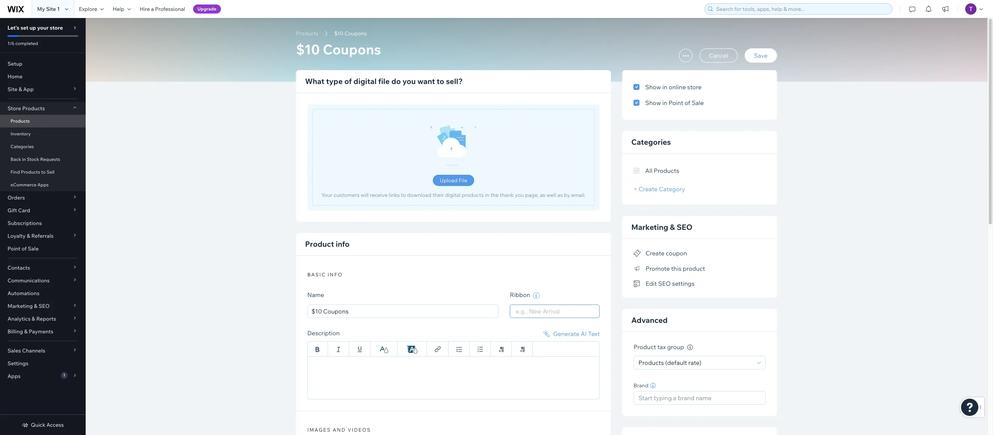 Task type: locate. For each thing, give the bounding box(es) containing it.
seo right edit
[[658, 280, 671, 288]]

to left sell?
[[437, 77, 444, 86]]

0 horizontal spatial marketing
[[8, 303, 33, 310]]

to left sell
[[41, 169, 46, 175]]

promote this product
[[646, 265, 705, 273]]

& right loyalty
[[27, 233, 30, 240]]

in for online
[[662, 83, 668, 91]]

set
[[21, 24, 28, 31]]

0 vertical spatial product
[[305, 240, 334, 249]]

0 horizontal spatial categories
[[11, 144, 34, 150]]

& for site & app popup button
[[19, 86, 22, 93]]

in down show in online store
[[662, 99, 668, 107]]

products
[[462, 192, 484, 199]]

0 horizontal spatial as
[[540, 192, 545, 199]]

show down show in online store
[[645, 99, 661, 107]]

store
[[8, 105, 21, 112]]

marketing
[[631, 223, 668, 232], [8, 303, 33, 310]]

1 vertical spatial $10 coupons
[[296, 41, 381, 58]]

1 vertical spatial marketing
[[8, 303, 33, 310]]

1 vertical spatial sale
[[28, 246, 39, 253]]

point down loyalty
[[8, 246, 20, 253]]

show
[[645, 83, 661, 91], [645, 99, 661, 107]]

ecommerce apps link
[[0, 179, 86, 192]]

as left well
[[540, 192, 545, 199]]

0 vertical spatial of
[[344, 77, 352, 86]]

and
[[333, 428, 346, 434]]

seo
[[677, 223, 693, 232], [658, 280, 671, 288], [39, 303, 50, 310]]

0 horizontal spatial sale
[[28, 246, 39, 253]]

1 horizontal spatial marketing & seo
[[631, 223, 693, 232]]

0 vertical spatial digital
[[354, 77, 377, 86]]

promote this product button
[[634, 264, 705, 274]]

marketing & seo
[[631, 223, 693, 232], [8, 303, 50, 310]]

1 horizontal spatial apps
[[37, 182, 49, 188]]

you right "do"
[[403, 77, 416, 86]]

products inside dropdown button
[[22, 105, 45, 112]]

$10 coupons
[[334, 30, 367, 37], [296, 41, 381, 58]]

1 vertical spatial to
[[41, 169, 46, 175]]

2 vertical spatial seo
[[39, 303, 50, 310]]

0 horizontal spatial point
[[8, 246, 20, 253]]

0 vertical spatial marketing & seo
[[631, 223, 693, 232]]

store inside $10 coupons "form"
[[687, 83, 702, 91]]

in for point
[[662, 99, 668, 107]]

generate ai text button
[[542, 330, 600, 339]]

thank
[[500, 192, 514, 199]]

1 vertical spatial 1
[[63, 374, 65, 378]]

& up the coupon
[[670, 223, 675, 232]]

back in stock requests link
[[0, 153, 86, 166]]

settings
[[8, 361, 28, 368]]

sale inside sidebar element
[[28, 246, 39, 253]]

& up analytics & reports
[[34, 303, 37, 310]]

info right basic
[[328, 272, 343, 278]]

1 horizontal spatial products link
[[292, 30, 322, 37]]

marketing & seo up analytics & reports
[[8, 303, 50, 310]]

0 horizontal spatial $10
[[296, 41, 320, 58]]

0 horizontal spatial store
[[50, 24, 63, 31]]

1 right "my"
[[57, 6, 60, 12]]

0 vertical spatial $10
[[334, 30, 343, 37]]

product left tax
[[634, 344, 656, 352]]

gift card
[[8, 207, 30, 214]]

0 horizontal spatial 1
[[57, 6, 60, 12]]

1 vertical spatial marketing & seo
[[8, 303, 50, 310]]

billing & payments button
[[0, 326, 86, 339]]

2 horizontal spatial of
[[685, 99, 690, 107]]

will
[[361, 192, 369, 199]]

in right back
[[22, 157, 26, 162]]

1 horizontal spatial as
[[558, 192, 563, 199]]

in inside back in stock requests link
[[22, 157, 26, 162]]

product for product info
[[305, 240, 334, 249]]

well
[[547, 192, 556, 199]]

& inside the billing & payments popup button
[[24, 329, 28, 336]]

of
[[344, 77, 352, 86], [685, 99, 690, 107], [22, 246, 27, 253]]

videos
[[348, 428, 371, 434]]

links
[[389, 192, 400, 199]]

products
[[296, 30, 318, 37], [22, 105, 45, 112], [11, 118, 30, 124], [654, 167, 679, 175], [21, 169, 40, 175], [639, 360, 664, 367]]

apps down "find products to sell" link
[[37, 182, 49, 188]]

you
[[403, 77, 416, 86], [515, 192, 524, 199]]

+ create category button
[[634, 186, 685, 193]]

products link inside $10 coupons "form"
[[292, 30, 322, 37]]

seo settings image
[[634, 281, 641, 288]]

0 horizontal spatial to
[[41, 169, 46, 175]]

find
[[11, 169, 20, 175]]

0 vertical spatial marketing
[[631, 223, 668, 232]]

help button
[[108, 0, 135, 18]]

site down home
[[8, 86, 17, 93]]

of right type
[[344, 77, 352, 86]]

what
[[305, 77, 324, 86]]

automations
[[8, 290, 39, 297]]

upload file button
[[433, 175, 474, 186]]

loyalty
[[8, 233, 26, 240]]

gift card button
[[0, 204, 86, 217]]

& inside $10 coupons "form"
[[670, 223, 675, 232]]

0 vertical spatial point
[[669, 99, 683, 107]]

1 as from the left
[[540, 192, 545, 199]]

2 vertical spatial of
[[22, 246, 27, 253]]

info up basic info
[[336, 240, 350, 249]]

0 vertical spatial seo
[[677, 223, 693, 232]]

& for marketing & seo popup button
[[34, 303, 37, 310]]

contacts
[[8, 265, 30, 272]]

what type of digital file do you want to sell?
[[305, 77, 463, 86]]

show for show in online store
[[645, 83, 661, 91]]

product tax group
[[634, 344, 686, 352]]

1 horizontal spatial categories
[[631, 138, 671, 147]]

0 vertical spatial show
[[645, 83, 661, 91]]

0 vertical spatial apps
[[37, 182, 49, 188]]

0 horizontal spatial product
[[305, 240, 334, 249]]

ribbon
[[510, 292, 532, 299]]

in left 'online'
[[662, 83, 668, 91]]

& inside site & app popup button
[[19, 86, 22, 93]]

& left reports
[[32, 316, 35, 323]]

product up basic
[[305, 240, 334, 249]]

edit seo settings button
[[634, 279, 695, 290]]

marketing inside $10 coupons "form"
[[631, 223, 668, 232]]

1 vertical spatial of
[[685, 99, 690, 107]]

1 show from the top
[[645, 83, 661, 91]]

marketing up analytics
[[8, 303, 33, 310]]

show left 'online'
[[645, 83, 661, 91]]

0 vertical spatial $10 coupons
[[334, 30, 367, 37]]

marketing up create coupon 'button'
[[631, 223, 668, 232]]

by
[[564, 192, 570, 199]]

apps down settings
[[8, 374, 21, 380]]

& inside the loyalty & referrals dropdown button
[[27, 233, 30, 240]]

sale
[[692, 99, 704, 107], [28, 246, 39, 253]]

contacts button
[[0, 262, 86, 275]]

& inside marketing & seo popup button
[[34, 303, 37, 310]]

store right 'online'
[[687, 83, 702, 91]]

1 horizontal spatial product
[[634, 344, 656, 352]]

1 vertical spatial $10
[[296, 41, 320, 58]]

the
[[491, 192, 499, 199]]

marketing inside popup button
[[8, 303, 33, 310]]

as left by on the right top of page
[[558, 192, 563, 199]]

2 show from the top
[[645, 99, 661, 107]]

0 horizontal spatial marketing & seo
[[8, 303, 50, 310]]

to right links
[[401, 192, 406, 199]]

setup link
[[0, 57, 86, 70]]

1 horizontal spatial digital
[[445, 192, 461, 199]]

payments
[[29, 329, 53, 336]]

1 vertical spatial apps
[[8, 374, 21, 380]]

1 horizontal spatial site
[[46, 6, 56, 12]]

0 vertical spatial store
[[50, 24, 63, 31]]

sales channels
[[8, 348, 45, 355]]

ai
[[581, 331, 587, 338]]

1 horizontal spatial point
[[669, 99, 683, 107]]

0 vertical spatial to
[[437, 77, 444, 86]]

app
[[23, 86, 34, 93]]

seo down automations link
[[39, 303, 50, 310]]

0 horizontal spatial seo
[[39, 303, 50, 310]]

point down 'online'
[[669, 99, 683, 107]]

categories up the "all"
[[631, 138, 671, 147]]

1 vertical spatial you
[[515, 192, 524, 199]]

0 horizontal spatial you
[[403, 77, 416, 86]]

2 as from the left
[[558, 192, 563, 199]]

& inside analytics & reports popup button
[[32, 316, 35, 323]]

1 down settings link
[[63, 374, 65, 378]]

create
[[639, 186, 658, 193], [646, 250, 665, 258]]

0 horizontal spatial products link
[[0, 115, 86, 128]]

1 vertical spatial store
[[687, 83, 702, 91]]

0 vertical spatial info
[[336, 240, 350, 249]]

marketing & seo up create coupon 'button'
[[631, 223, 693, 232]]

sale down show in online store
[[692, 99, 704, 107]]

seo inside marketing & seo popup button
[[39, 303, 50, 310]]

$10
[[334, 30, 343, 37], [296, 41, 320, 58]]

1 vertical spatial info
[[328, 272, 343, 278]]

create inside 'button'
[[646, 250, 665, 258]]

1 vertical spatial create
[[646, 250, 665, 258]]

1 vertical spatial show
[[645, 99, 661, 107]]

brand
[[634, 383, 649, 390]]

categories inside sidebar element
[[11, 144, 34, 150]]

professional
[[155, 6, 185, 12]]

1 horizontal spatial to
[[401, 192, 406, 199]]

create up promote
[[646, 250, 665, 258]]

in left the
[[485, 192, 489, 199]]

0 vertical spatial products link
[[292, 30, 322, 37]]

email.
[[571, 192, 586, 199]]

Select box search field
[[516, 306, 594, 318]]

digital left 'file'
[[354, 77, 377, 86]]

1 horizontal spatial sale
[[692, 99, 704, 107]]

you left the page,
[[515, 192, 524, 199]]

images
[[307, 428, 331, 434]]

show for show in point of sale
[[645, 99, 661, 107]]

1 vertical spatial point
[[8, 246, 20, 253]]

2 horizontal spatial seo
[[677, 223, 693, 232]]

2 vertical spatial to
[[401, 192, 406, 199]]

of down loyalty & referrals
[[22, 246, 27, 253]]

ecommerce
[[11, 182, 36, 188]]

info tooltip image
[[687, 345, 693, 351]]

text
[[588, 331, 600, 338]]

digital
[[354, 77, 377, 86], [445, 192, 461, 199]]

basic info
[[307, 272, 343, 278]]

product
[[305, 240, 334, 249], [634, 344, 656, 352]]

site right "my"
[[46, 6, 56, 12]]

1 vertical spatial seo
[[658, 280, 671, 288]]

file
[[378, 77, 390, 86]]

seo up the coupon
[[677, 223, 693, 232]]

of down 'online'
[[685, 99, 690, 107]]

generate ai text
[[553, 331, 600, 338]]

& for the loyalty & referrals dropdown button at the left of the page
[[27, 233, 30, 240]]

type
[[326, 77, 343, 86]]

point of sale
[[8, 246, 39, 253]]

1 vertical spatial site
[[8, 86, 17, 93]]

promote coupon image
[[634, 251, 641, 257]]

1 vertical spatial product
[[634, 344, 656, 352]]

0 vertical spatial sale
[[692, 99, 704, 107]]

explore
[[79, 6, 97, 12]]

1 horizontal spatial marketing
[[631, 223, 668, 232]]

create right +
[[639, 186, 658, 193]]

products (default rate)
[[639, 360, 702, 367]]

1 horizontal spatial seo
[[658, 280, 671, 288]]

0 horizontal spatial site
[[8, 86, 17, 93]]

0 vertical spatial 1
[[57, 6, 60, 12]]

digital right the their
[[445, 192, 461, 199]]

basic
[[307, 272, 326, 278]]

false text field
[[307, 357, 600, 400]]

advanced
[[631, 316, 668, 326]]

store right your
[[50, 24, 63, 31]]

1 horizontal spatial you
[[515, 192, 524, 199]]

marketing & seo inside $10 coupons "form"
[[631, 223, 693, 232]]

inventory
[[11, 131, 31, 137]]

0 vertical spatial site
[[46, 6, 56, 12]]

in
[[662, 83, 668, 91], [662, 99, 668, 107], [22, 157, 26, 162], [485, 192, 489, 199]]

& left "app"
[[19, 86, 22, 93]]

apps inside ecommerce apps link
[[37, 182, 49, 188]]

upgrade button
[[193, 5, 221, 14]]

0 horizontal spatial digital
[[354, 77, 377, 86]]

promote image
[[634, 266, 641, 273]]

0 horizontal spatial apps
[[8, 374, 21, 380]]

sale down loyalty & referrals
[[28, 246, 39, 253]]

0 horizontal spatial of
[[22, 246, 27, 253]]

categories down "inventory"
[[11, 144, 34, 150]]

& right billing
[[24, 329, 28, 336]]

sales
[[8, 348, 21, 355]]

ecommerce apps
[[11, 182, 49, 188]]

site & app
[[8, 86, 34, 93]]

1 horizontal spatial 1
[[63, 374, 65, 378]]

1 horizontal spatial store
[[687, 83, 702, 91]]

marketing & seo button
[[0, 300, 86, 313]]



Task type: vqa. For each thing, say whether or not it's contained in the screenshot.
Capture Leads
no



Task type: describe. For each thing, give the bounding box(es) containing it.
loyalty & referrals button
[[0, 230, 86, 243]]

this
[[671, 265, 682, 273]]

1 horizontal spatial of
[[344, 77, 352, 86]]

card
[[18, 207, 30, 214]]

hire
[[140, 6, 150, 12]]

product
[[683, 265, 705, 273]]

want
[[418, 77, 435, 86]]

point inside $10 coupons "form"
[[669, 99, 683, 107]]

communications
[[8, 278, 50, 284]]

info for product info
[[336, 240, 350, 249]]

sell
[[47, 169, 55, 175]]

cancel button
[[700, 48, 738, 63]]

1 vertical spatial products link
[[0, 115, 86, 128]]

generate
[[553, 331, 580, 338]]

find products to sell
[[11, 169, 55, 175]]

all
[[645, 167, 653, 175]]

referrals
[[31, 233, 54, 240]]

let's set up your store
[[8, 24, 63, 31]]

name
[[307, 292, 324, 299]]

settings
[[672, 280, 695, 288]]

back
[[11, 157, 21, 162]]

$10 coupons form
[[86, 18, 993, 436]]

site inside popup button
[[8, 86, 17, 93]]

upload
[[440, 177, 458, 184]]

online
[[669, 83, 686, 91]]

+ create category
[[634, 186, 685, 193]]

show in point of sale
[[645, 99, 704, 107]]

1/6
[[8, 41, 14, 46]]

a
[[151, 6, 154, 12]]

categories link
[[0, 141, 86, 153]]

marketing & seo inside popup button
[[8, 303, 50, 310]]

0 vertical spatial you
[[403, 77, 416, 86]]

my site 1
[[37, 6, 60, 12]]

point inside sidebar element
[[8, 246, 20, 253]]

communications button
[[0, 275, 86, 287]]

2 horizontal spatial to
[[437, 77, 444, 86]]

& for the billing & payments popup button
[[24, 329, 28, 336]]

analytics
[[8, 316, 31, 323]]

Add a product name text field
[[307, 305, 499, 319]]

seo inside edit seo settings button
[[658, 280, 671, 288]]

Start typing a brand name field
[[636, 392, 763, 405]]

site & app button
[[0, 83, 86, 96]]

stock
[[27, 157, 39, 162]]

& for analytics & reports popup button
[[32, 316, 35, 323]]

inventory link
[[0, 128, 86, 141]]

Search for tools, apps, help & more... field
[[714, 4, 890, 14]]

billing & payments
[[8, 329, 53, 336]]

info for basic info
[[328, 272, 343, 278]]

product info
[[305, 240, 350, 249]]

loyalty & referrals
[[8, 233, 54, 240]]

product for product tax group
[[634, 344, 656, 352]]

group
[[667, 344, 684, 352]]

settings link
[[0, 358, 86, 371]]

save button
[[745, 48, 777, 63]]

1 vertical spatial coupons
[[323, 41, 381, 58]]

gift
[[8, 207, 17, 214]]

save
[[754, 52, 768, 59]]

0 vertical spatial create
[[639, 186, 658, 193]]

store inside sidebar element
[[50, 24, 63, 31]]

do
[[391, 77, 401, 86]]

quick access button
[[22, 422, 64, 429]]

upload file
[[440, 177, 467, 184]]

reports
[[36, 316, 56, 323]]

completed
[[15, 41, 38, 46]]

cancel
[[709, 52, 728, 59]]

your customers will receive links to download their digital products in the thank you page, as well as by email.
[[321, 192, 586, 199]]

0 vertical spatial coupons
[[345, 30, 367, 37]]

of inside sidebar element
[[22, 246, 27, 253]]

category
[[659, 186, 685, 193]]

orders button
[[0, 192, 86, 204]]

access
[[47, 422, 64, 429]]

home
[[8, 73, 22, 80]]

sales channels button
[[0, 345, 86, 358]]

categories inside $10 coupons "form"
[[631, 138, 671, 147]]

to inside sidebar element
[[41, 169, 46, 175]]

file
[[459, 177, 467, 184]]

let's
[[8, 24, 19, 31]]

analytics & reports button
[[0, 313, 86, 326]]

customers
[[334, 192, 360, 199]]

upgrade
[[198, 6, 216, 12]]

1 inside sidebar element
[[63, 374, 65, 378]]

show in online store
[[645, 83, 702, 91]]

sale inside $10 coupons "form"
[[692, 99, 704, 107]]

automations link
[[0, 287, 86, 300]]

subscriptions link
[[0, 217, 86, 230]]

help
[[113, 6, 124, 12]]

1/6 completed
[[8, 41, 38, 46]]

in for stock
[[22, 157, 26, 162]]

+
[[634, 186, 638, 193]]

coupon
[[666, 250, 687, 258]]

back in stock requests
[[11, 157, 60, 162]]

their
[[433, 192, 444, 199]]

1 vertical spatial digital
[[445, 192, 461, 199]]

download
[[407, 192, 431, 199]]

hire a professional
[[140, 6, 185, 12]]

sidebar element
[[0, 18, 86, 436]]

point of sale link
[[0, 243, 86, 256]]

store products
[[8, 105, 45, 112]]

edit seo settings
[[646, 280, 695, 288]]

1 horizontal spatial $10
[[334, 30, 343, 37]]

create coupon
[[646, 250, 687, 258]]

your
[[321, 192, 332, 199]]

(default
[[665, 360, 687, 367]]



